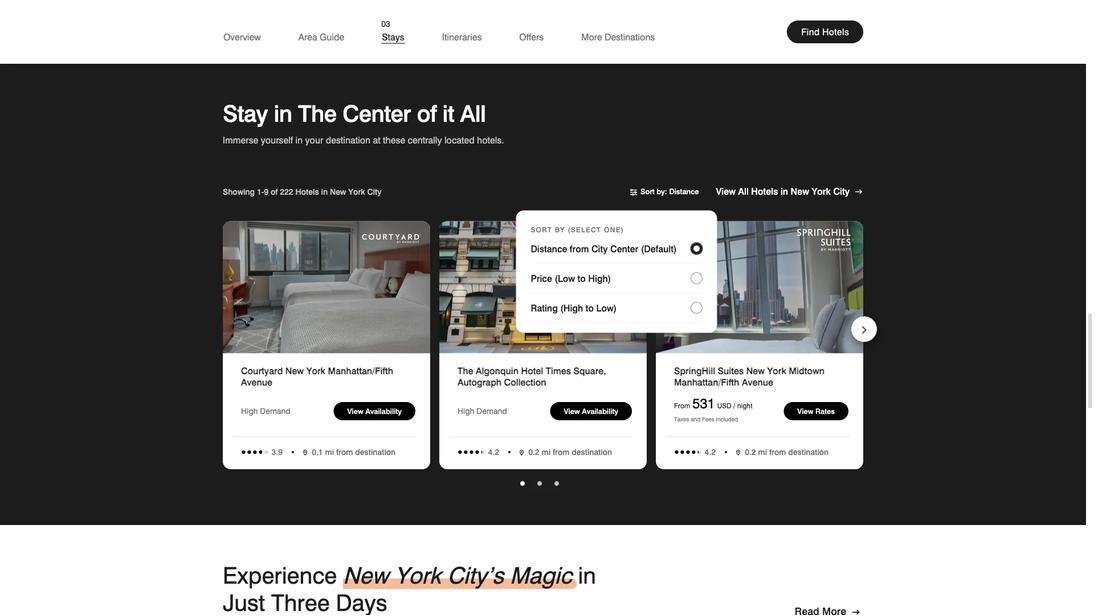 Task type: vqa. For each thing, say whether or not it's contained in the screenshot.
Bahamas
no



Task type: locate. For each thing, give the bounding box(es) containing it.
high demand alert down autograph
[[458, 405, 515, 418]]

location image for new
[[303, 450, 307, 457]]

0 vertical spatial manhattan/fifth
[[328, 365, 393, 377]]

high demand for the algonquin hotel times square, autograph collection
[[458, 407, 507, 416]]

availability down square, in the bottom of the page
[[582, 407, 618, 416]]

rating
[[531, 303, 558, 314]]

1 horizontal spatial of
[[417, 100, 437, 127]]

at
[[373, 135, 381, 146]]

2 horizontal spatial math
[[737, 448, 829, 457]]

0 horizontal spatial 0.2
[[528, 448, 540, 457]]

high for the algonquin hotel times square, autograph collection
[[458, 407, 475, 416]]

high demand down courtyard
[[241, 407, 291, 416]]

0 vertical spatial to
[[578, 273, 586, 284]]

destination for courtyard new york manhattan/fifth avenue
[[355, 448, 396, 457]]

city left forward arrow icon
[[834, 186, 850, 197]]

1 vertical spatial manhattan/fifth
[[674, 377, 740, 388]]

3 location image from the left
[[737, 450, 741, 457]]

0 horizontal spatial high
[[241, 407, 258, 416]]

view down 'times'
[[564, 407, 580, 416]]

distance down sort
[[531, 244, 567, 255]]

1 horizontal spatial 0.2
[[745, 448, 756, 457]]

manhattan/fifth
[[328, 365, 393, 377], [674, 377, 740, 388]]

3 mi from the left
[[758, 448, 767, 457]]

destination
[[326, 135, 371, 146], [355, 448, 396, 457], [572, 448, 612, 457], [788, 448, 829, 457]]

the
[[298, 100, 337, 127], [458, 365, 473, 377]]

0 horizontal spatial view availability button
[[334, 402, 416, 421]]

availability up 0.1 mi from destination
[[365, 407, 402, 416]]

1 horizontal spatial distance
[[669, 187, 699, 196]]

1 0.2 from the left
[[528, 448, 540, 457]]

stay
[[223, 100, 268, 127]]

the up your
[[298, 100, 337, 127]]

destination for the algonquin hotel times square, autograph collection
[[572, 448, 612, 457]]

4.2 link
[[459, 448, 499, 457], [675, 448, 716, 457]]

1 demand from the left
[[260, 407, 291, 416]]

3 math from the left
[[737, 448, 829, 457]]

high demand alert for the algonquin hotel times square, autograph collection
[[458, 405, 515, 418]]

destinations
[[605, 31, 655, 42]]

offers link
[[519, 20, 544, 44]]

fees
[[702, 416, 715, 423]]

1 vertical spatial all
[[738, 186, 749, 197]]

2 math from the left
[[520, 448, 612, 457]]

distance from city center (default)
[[531, 244, 677, 255]]

1 high demand from the left
[[241, 407, 291, 416]]

from
[[570, 244, 589, 255], [336, 448, 353, 457], [553, 448, 570, 457], [769, 448, 786, 457]]

2 0.2 from the left
[[745, 448, 756, 457]]

distance inside "article"
[[669, 187, 699, 196]]

222
[[280, 187, 293, 197]]

of left it
[[417, 100, 437, 127]]

center for of
[[343, 100, 411, 127]]

new inside courtyard new york manhattan/fifth avenue
[[285, 365, 304, 377]]

2 availability from the left
[[582, 407, 618, 416]]

math
[[303, 448, 396, 457], [520, 448, 612, 457], [737, 448, 829, 457]]

1 horizontal spatial 0.2 mi from destination
[[745, 448, 829, 457]]

view availability button up 0.1 mi from destination
[[334, 402, 416, 421]]

and
[[691, 416, 701, 423]]

2 location image from the left
[[520, 450, 524, 457]]

0.2 mi from destination for collection
[[528, 448, 612, 457]]

to inside option
[[578, 273, 586, 284]]

availability for the algonquin hotel times square, autograph collection
[[582, 407, 618, 416]]

2 demand from the left
[[477, 407, 507, 416]]

showing
[[223, 187, 255, 197]]

1 4.2 link from the left
[[459, 448, 499, 457]]

to left low)
[[586, 303, 594, 314]]

0 horizontal spatial hotels
[[296, 187, 319, 197]]

1 vertical spatial of
[[271, 187, 278, 197]]

avenue
[[241, 377, 272, 388], [742, 377, 773, 388]]

high demand alert
[[241, 405, 298, 418], [458, 405, 515, 418]]

demand up 3.9
[[260, 407, 291, 416]]

4.2
[[488, 448, 499, 457], [705, 448, 716, 457]]

2 high demand alert from the left
[[458, 405, 515, 418]]

view up 0.1 mi from destination
[[347, 407, 363, 416]]

0 horizontal spatial 4.2 link
[[459, 448, 499, 457]]

1 vertical spatial distance
[[531, 244, 567, 255]]

0 horizontal spatial center
[[343, 100, 411, 127]]

math for york
[[737, 448, 829, 457]]

1 horizontal spatial 4.2 link
[[675, 448, 716, 457]]

1 vertical spatial to
[[586, 303, 594, 314]]

center inside option
[[610, 244, 639, 255]]

overview
[[223, 31, 261, 42]]

center
[[343, 100, 411, 127], [610, 244, 639, 255]]

to for (low
[[578, 273, 586, 284]]

1 horizontal spatial mi
[[542, 448, 551, 457]]

0 horizontal spatial location image
[[303, 450, 307, 457]]

(default)
[[641, 244, 677, 255]]

location image for algonquin
[[520, 450, 524, 457]]

1 horizontal spatial high demand alert
[[458, 405, 515, 418]]

2 4.2 from the left
[[705, 448, 716, 457]]

article
[[629, 180, 716, 203]]

1 horizontal spatial demand
[[477, 407, 507, 416]]

new
[[791, 186, 809, 197], [330, 187, 346, 197], [285, 365, 304, 377], [747, 365, 765, 377], [343, 562, 389, 589]]

1 availability from the left
[[365, 407, 402, 416]]

high demand down autograph
[[458, 407, 507, 416]]

0 horizontal spatial 0.2 mi from destination
[[528, 448, 612, 457]]

0 horizontal spatial high demand alert
[[241, 405, 298, 418]]

2 horizontal spatial mi
[[758, 448, 767, 457]]

high demand for courtyard new york manhattan/fifth avenue
[[241, 407, 291, 416]]

0.2
[[528, 448, 540, 457], [745, 448, 756, 457]]

0 vertical spatial all
[[460, 100, 486, 127]]

executive suite image
[[656, 221, 864, 354]]

city down one)
[[592, 244, 608, 255]]

0 horizontal spatial all
[[460, 100, 486, 127]]

view availability up 0.1 mi from destination
[[347, 407, 402, 416]]

1 horizontal spatial high
[[458, 407, 475, 416]]

all
[[460, 100, 486, 127], [738, 186, 749, 197]]

2 4.2 link from the left
[[675, 448, 716, 457]]

(high
[[560, 303, 583, 314]]

courtyard new york manhattan/fifth avenue
[[241, 365, 393, 388]]

manhattan/fifth inside springhill suites new york midtown manhattan/fifth avenue
[[674, 377, 740, 388]]

stay in the center of it all heading
[[223, 100, 486, 127]]

overview link
[[223, 20, 262, 44]]

1 high from the left
[[241, 407, 258, 416]]

view all hotels in new york city
[[716, 186, 850, 197]]

(select
[[568, 226, 602, 234]]

high
[[241, 407, 258, 416], [458, 407, 475, 416]]

1 horizontal spatial availability
[[582, 407, 618, 416]]

0 horizontal spatial availability
[[365, 407, 402, 416]]

1 vertical spatial center
[[610, 244, 639, 255]]

view
[[716, 186, 736, 197], [347, 407, 363, 416], [564, 407, 580, 416], [798, 407, 814, 416]]

0 horizontal spatial distance
[[531, 244, 567, 255]]

03
[[381, 19, 390, 29]]

center up at
[[343, 100, 411, 127]]

0 vertical spatial of
[[417, 100, 437, 127]]

to right (low
[[578, 273, 586, 284]]

view availability button down square, in the bottom of the page
[[550, 402, 632, 421]]

2 horizontal spatial location image
[[737, 450, 741, 457]]

high down courtyard
[[241, 407, 258, 416]]

view inside button
[[798, 407, 814, 416]]

high demand alert down courtyard
[[241, 405, 298, 418]]

03 stays
[[381, 19, 405, 42]]

distance
[[669, 187, 699, 196], [531, 244, 567, 255]]

0 horizontal spatial math
[[303, 448, 396, 457]]

offers
[[519, 31, 544, 42]]

autograph
[[458, 377, 502, 388]]

yourself
[[261, 135, 293, 146]]

experience
[[223, 562, 337, 589]]

2 mi from the left
[[542, 448, 551, 457]]

find hotels
[[802, 26, 849, 37]]

2 avenue from the left
[[742, 377, 773, 388]]

0 horizontal spatial of
[[271, 187, 278, 197]]

destination inside article
[[326, 135, 371, 146]]

demand down autograph
[[477, 407, 507, 416]]

0 horizontal spatial the
[[298, 100, 337, 127]]

distance inside option
[[531, 244, 567, 255]]

2 view availability button from the left
[[550, 402, 632, 421]]

in
[[274, 100, 292, 127], [296, 135, 303, 146], [781, 186, 788, 197], [321, 187, 328, 197], [578, 562, 596, 589]]

0 horizontal spatial avenue
[[241, 377, 272, 388]]

in inside article
[[296, 135, 303, 146]]

0.2 mi from destination
[[528, 448, 612, 457], [745, 448, 829, 457]]

to inside option
[[586, 303, 594, 314]]

hotels inside button
[[822, 26, 849, 37]]

1 4.2 from the left
[[488, 448, 499, 457]]

1 horizontal spatial high demand
[[458, 407, 507, 416]]

1 location image from the left
[[303, 450, 307, 457]]

guide
[[320, 31, 344, 42]]

distance right the by:
[[669, 187, 699, 196]]

1 mi from the left
[[325, 448, 334, 457]]

more destinations link
[[581, 20, 656, 44]]

of
[[417, 100, 437, 127], [271, 187, 278, 197]]

view availability
[[347, 407, 402, 416], [564, 407, 618, 416]]

in just three days
[[223, 562, 596, 616]]

mi for times
[[542, 448, 551, 457]]

1 view availability from the left
[[347, 407, 402, 416]]

itineraries
[[442, 31, 482, 42]]

1 horizontal spatial view availability button
[[550, 402, 632, 421]]

view rates button
[[784, 402, 849, 421]]

1 vertical spatial the
[[458, 365, 473, 377]]

hotels
[[822, 26, 849, 37], [751, 186, 778, 197], [296, 187, 319, 197]]

view right sort by: distance
[[716, 186, 736, 197]]

square,
[[574, 365, 606, 377]]

math for manhattan/fifth
[[303, 448, 396, 457]]

rating (high to low)
[[531, 303, 617, 314]]

map region
[[413, 0, 996, 77]]

view for courtyard new york manhattan/fifth avenue
[[347, 407, 363, 416]]

1 horizontal spatial city
[[592, 244, 608, 255]]

2 horizontal spatial hotels
[[822, 26, 849, 37]]

0 horizontal spatial mi
[[325, 448, 334, 457]]

0 vertical spatial distance
[[669, 187, 699, 196]]

1 horizontal spatial all
[[738, 186, 749, 197]]

0 horizontal spatial demand
[[260, 407, 291, 416]]

1 horizontal spatial math
[[520, 448, 612, 457]]

1 horizontal spatial manhattan/fifth
[[674, 377, 740, 388]]

4.2 link for autograph
[[459, 448, 499, 457]]

1 math from the left
[[303, 448, 396, 457]]

1 view availability button from the left
[[334, 402, 416, 421]]

1 horizontal spatial view availability
[[564, 407, 618, 416]]

of right the '9'
[[271, 187, 278, 197]]

0 vertical spatial center
[[343, 100, 411, 127]]

to
[[578, 273, 586, 284], [586, 303, 594, 314]]

view for springhill suites new york midtown manhattan/fifth avenue
[[798, 407, 814, 416]]

0 horizontal spatial view availability
[[347, 407, 402, 416]]

view availability down square, in the bottom of the page
[[564, 407, 618, 416]]

algonquin
[[476, 365, 519, 377]]

0 horizontal spatial 4.2
[[488, 448, 499, 457]]

531 math
[[674, 396, 781, 426]]

from for the algonquin hotel times square, autograph collection
[[553, 448, 570, 457]]

1 horizontal spatial location image
[[520, 450, 524, 457]]

Distance from City Center (Default) radio
[[531, 235, 702, 264]]

1 horizontal spatial center
[[610, 244, 639, 255]]

center down sort by (select one) option group
[[610, 244, 639, 255]]

2 0.2 mi from destination from the left
[[745, 448, 829, 457]]

1 horizontal spatial avenue
[[742, 377, 773, 388]]

math for times
[[520, 448, 612, 457]]

1 0.2 mi from destination from the left
[[528, 448, 612, 457]]

the up autograph
[[458, 365, 473, 377]]

2 view availability from the left
[[564, 407, 618, 416]]

location image
[[303, 450, 307, 457], [520, 450, 524, 457], [737, 450, 741, 457]]

2 high demand from the left
[[458, 407, 507, 416]]

1 avenue from the left
[[241, 377, 272, 388]]

avenue down courtyard
[[241, 377, 272, 388]]

city down at
[[367, 187, 382, 197]]

high for courtyard new york manhattan/fifth avenue
[[241, 407, 258, 416]]

2 high from the left
[[458, 407, 475, 416]]

avenue up night
[[742, 377, 773, 388]]

0 horizontal spatial manhattan/fifth
[[328, 365, 393, 377]]

1 horizontal spatial the
[[458, 365, 473, 377]]

math containing 0.1
[[303, 448, 396, 457]]

high demand alert for courtyard new york manhattan/fifth avenue
[[241, 405, 298, 418]]

0 horizontal spatial high demand
[[241, 407, 291, 416]]

days
[[336, 589, 387, 616]]

city
[[834, 186, 850, 197], [367, 187, 382, 197], [592, 244, 608, 255]]

it
[[443, 100, 454, 127]]

view left rates at the right bottom of the page
[[798, 407, 814, 416]]

from for springhill suites new york midtown manhattan/fifth avenue
[[769, 448, 786, 457]]

high down autograph
[[458, 407, 475, 416]]

1 high demand alert from the left
[[241, 405, 298, 418]]

destination for springhill suites new york midtown manhattan/fifth avenue
[[788, 448, 829, 457]]

1 horizontal spatial 4.2
[[705, 448, 716, 457]]

hotels.
[[477, 135, 504, 146]]



Task type: describe. For each thing, give the bounding box(es) containing it.
4.2 for autograph
[[488, 448, 499, 457]]

experience new york city's magic
[[223, 562, 572, 589]]

sign
[[812, 14, 828, 24]]

1-
[[257, 187, 264, 197]]

from for courtyard new york manhattan/fifth avenue
[[336, 448, 353, 457]]

article containing sort by:
[[629, 180, 716, 203]]

the algonquin hotel times square, autograph collection
[[458, 365, 606, 388]]

1 horizontal spatial hotels
[[751, 186, 778, 197]]

high)
[[588, 273, 611, 284]]

by
[[555, 226, 565, 234]]

find
[[802, 26, 820, 37]]

the algonquin hotel times square, autograph collection link
[[458, 365, 629, 388]]

3.9
[[272, 448, 283, 457]]

Price (Low to High) radio
[[531, 264, 702, 294]]

sign in or join
[[812, 14, 864, 24]]

0.2 for avenue
[[745, 448, 756, 457]]

mi for manhattan/fifth
[[325, 448, 334, 457]]

from
[[674, 402, 690, 410]]

sort
[[531, 226, 552, 234]]

suites
[[718, 365, 744, 377]]

demand for algonquin
[[477, 407, 507, 416]]

these
[[383, 135, 405, 146]]

0 vertical spatial the
[[298, 100, 337, 127]]

stay in the center of it all
[[223, 100, 486, 127]]

by:
[[657, 187, 667, 196]]

to for (high
[[586, 303, 594, 314]]

centrally
[[408, 135, 442, 146]]

sign in or join button
[[793, 1, 869, 34]]

0.2 for collection
[[528, 448, 540, 457]]

one)
[[604, 226, 624, 234]]

9
[[264, 187, 268, 197]]

immerse yourself in your destination at these centrally located hotels.
[[223, 135, 504, 146]]

price
[[531, 273, 552, 284]]

from 531 usd / night taxes and fees included
[[674, 396, 753, 423]]

city inside option
[[592, 244, 608, 255]]

filter image
[[629, 185, 638, 194]]

in inside in just three days
[[578, 562, 596, 589]]

view availability for the algonquin hotel times square, autograph collection
[[564, 407, 618, 416]]

sort by: distance
[[641, 187, 699, 196]]

/
[[733, 402, 736, 410]]

hotel
[[521, 365, 543, 377]]

your
[[305, 135, 323, 146]]

forward arrow image
[[854, 187, 864, 197]]

springhill suites new york midtown manhattan/fifth avenue
[[674, 365, 825, 388]]

2 horizontal spatial city
[[834, 186, 850, 197]]

manhattan/fifth inside courtyard new york manhattan/fifth avenue
[[328, 365, 393, 377]]

courtyard
[[241, 365, 283, 377]]

located
[[445, 135, 475, 146]]

collection
[[504, 377, 546, 388]]

from inside option
[[570, 244, 589, 255]]

midtown
[[789, 365, 825, 377]]

night
[[737, 402, 753, 410]]

courtyard new york manhattan/fifth avenue link
[[241, 365, 412, 388]]

showing 1-9 of 222 hotels in new york city
[[223, 187, 382, 197]]

three
[[271, 589, 330, 616]]

mi for york
[[758, 448, 767, 457]]

stays
[[382, 31, 405, 42]]

new inside springhill suites new york midtown manhattan/fifth avenue
[[747, 365, 765, 377]]

area
[[299, 31, 317, 42]]

area guide link
[[298, 20, 345, 44]]

avenue inside springhill suites new york midtown manhattan/fifth avenue
[[742, 377, 773, 388]]

springhill suites new york midtown manhattan/fifth avenue link
[[674, 365, 845, 388]]

queen/queen guest room image
[[223, 221, 430, 354]]

just
[[223, 589, 265, 616]]

immerse
[[223, 135, 258, 146]]

4.2 link for manhattan/fifth
[[675, 448, 716, 457]]

area guide
[[299, 31, 344, 42]]

rates
[[816, 407, 835, 416]]

or
[[839, 14, 846, 24]]

availability for courtyard new york manhattan/fifth avenue
[[365, 407, 402, 416]]

more
[[582, 31, 602, 42]]

springhill
[[674, 365, 715, 377]]

the inside the algonquin hotel times square, autograph collection
[[458, 365, 473, 377]]

in
[[830, 14, 837, 24]]

view availability button for courtyard new york manhattan/fifth avenue
[[334, 402, 416, 421]]

avenue inside courtyard new york manhattan/fifth avenue
[[241, 377, 272, 388]]

times
[[546, 365, 571, 377]]

more destinations
[[582, 31, 655, 42]]

0 horizontal spatial city
[[367, 187, 382, 197]]

sort by (select one)
[[531, 226, 624, 234]]

included
[[716, 416, 738, 423]]

city's
[[448, 562, 504, 589]]

taxes
[[674, 416, 689, 423]]

(low
[[555, 273, 575, 284]]

531
[[693, 396, 715, 412]]

sort by (select one) option group
[[531, 225, 702, 235]]

view for the algonquin hotel times square, autograph collection
[[564, 407, 580, 416]]

Rating (High to Low) radio
[[531, 294, 702, 323]]

location image for suites
[[737, 450, 741, 457]]

center for (default)
[[610, 244, 639, 255]]

join
[[849, 14, 864, 24]]

immerse yourself in your destination at these centrally located hotels. article
[[223, 134, 504, 147]]

sort
[[641, 187, 655, 196]]

4.2 for manhattan/fifth
[[705, 448, 716, 457]]

round image
[[798, 15, 807, 24]]

0.1
[[312, 448, 323, 457]]

0.2 mi from destination for avenue
[[745, 448, 829, 457]]

demand for new
[[260, 407, 291, 416]]

low)
[[597, 303, 617, 314]]

find hotels button
[[787, 21, 864, 43]]

itineraries link
[[442, 20, 482, 44]]

exterior image
[[439, 221, 647, 354]]

0.1 mi from destination
[[312, 448, 396, 457]]

view rates
[[798, 407, 835, 416]]

york inside springhill suites new york midtown manhattan/fifth avenue
[[768, 365, 787, 377]]

view availability button for the algonquin hotel times square, autograph collection
[[550, 402, 632, 421]]

usd
[[718, 402, 732, 410]]

view availability for courtyard new york manhattan/fifth avenue
[[347, 407, 402, 416]]

magic
[[510, 562, 572, 589]]

york inside courtyard new york manhattan/fifth avenue
[[306, 365, 326, 377]]



